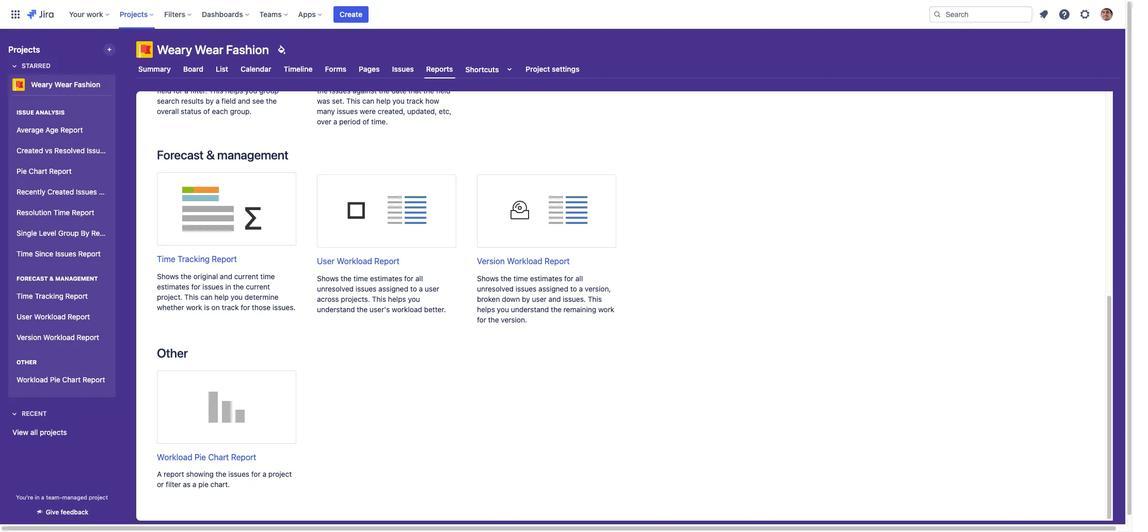 Task type: locate. For each thing, give the bounding box(es) containing it.
tracking up original
[[178, 255, 210, 264]]

2 unresolved from the left
[[477, 284, 514, 293]]

you up the see at the left top of the page
[[245, 86, 257, 95]]

all for version workload report
[[576, 274, 583, 283]]

workload pie chart report
[[17, 375, 105, 384], [157, 453, 256, 462]]

2 vertical spatial helps
[[477, 305, 495, 314]]

0 horizontal spatial in
[[35, 494, 40, 501]]

projects.
[[341, 295, 370, 304]]

by right down
[[522, 295, 530, 304]]

projects button
[[117, 6, 158, 22]]

weary up board
[[157, 42, 192, 57]]

this down "version,"
[[588, 295, 602, 304]]

other
[[157, 346, 188, 360], [17, 359, 37, 366]]

0 horizontal spatial version workload report link
[[12, 328, 112, 348]]

1 vertical spatial user
[[532, 295, 547, 304]]

projects
[[120, 10, 148, 18], [8, 45, 40, 54]]

2 horizontal spatial by
[[522, 295, 530, 304]]

and inside shows issues grouped by a particular field for a filter. this helps you group search results by a field and see the overall status of each group.
[[238, 96, 250, 105]]

recently created issues report
[[17, 187, 121, 196]]

weary wear fashion up list
[[157, 42, 269, 57]]

2 vertical spatial by
[[522, 295, 530, 304]]

and
[[369, 76, 382, 85], [238, 96, 250, 105], [220, 272, 232, 281], [549, 295, 561, 304]]

1 horizontal spatial work
[[186, 303, 202, 312]]

0 vertical spatial projects
[[120, 10, 148, 18]]

shortcuts button
[[464, 60, 518, 79]]

1 vertical spatial user workload report
[[17, 312, 90, 321]]

understand up version.
[[511, 305, 549, 314]]

time tracking report up original
[[157, 255, 237, 264]]

& down "time since issues report"
[[49, 275, 54, 282]]

filter.
[[190, 86, 207, 95]]

chart inside workload pie chart report group
[[62, 375, 81, 384]]

time up determine
[[261, 272, 275, 281]]

0 horizontal spatial assigned
[[379, 284, 409, 293]]

this inside shows the time estimates for all unresolved issues assigned to a user across projects. this helps you understand the user's workload better.
[[372, 295, 386, 304]]

all right view
[[30, 428, 38, 437]]

1 unresolved from the left
[[317, 284, 354, 293]]

shows for version
[[477, 274, 499, 283]]

help inside for a date field and project/filter, maps the issues against the date that the field was set. this can help you track how many issues were created, updated, etc, over a period of time.
[[377, 96, 391, 105]]

shows inside shows issues grouped by a particular field for a filter. this helps you group search results by a field and see the overall status of each group.
[[157, 76, 179, 85]]

filters button
[[161, 6, 196, 22]]

estimates inside the shows the original and current time estimates for issues in the current project. this can help you determine whether work is on track for those issues.
[[157, 282, 189, 291]]

1 horizontal spatial tracking
[[178, 255, 210, 264]]

board link
[[181, 60, 206, 79]]

tracking down since
[[35, 292, 63, 300]]

shows inside shows the time estimates for all unresolved issues assigned to a user across projects. this helps you understand the user's workload better.
[[317, 274, 339, 283]]

helps up workload
[[388, 295, 406, 304]]

0 vertical spatial workload pie chart report
[[17, 375, 105, 384]]

helps
[[225, 86, 243, 95], [388, 295, 406, 304], [477, 305, 495, 314]]

0 vertical spatial weary wear fashion
[[157, 42, 269, 57]]

jira image
[[27, 8, 54, 20], [27, 8, 54, 20]]

0 horizontal spatial of
[[203, 107, 210, 116]]

forecast & management down each
[[157, 148, 289, 162]]

help up on
[[215, 293, 229, 301]]

for inside shows issues grouped by a particular field for a filter. this helps you group search results by a field and see the overall status of each group.
[[173, 86, 183, 95]]

this inside shows issues grouped by a particular field for a filter. this helps you group search results by a field and see the overall status of each group.
[[209, 86, 223, 95]]

0 horizontal spatial project
[[89, 494, 108, 501]]

issues up 'projects.'
[[356, 284, 377, 293]]

user up the better.
[[425, 284, 440, 293]]

0 horizontal spatial can
[[201, 293, 213, 301]]

1 vertical spatial version
[[17, 333, 41, 342]]

2 horizontal spatial all
[[576, 274, 583, 283]]

average age report link
[[12, 120, 112, 141]]

view
[[12, 428, 28, 437]]

1 horizontal spatial date
[[392, 86, 407, 95]]

maps
[[428, 76, 446, 85]]

version workload report up workload pie chart report group at left
[[17, 333, 99, 342]]

weary wear fashion up analysis
[[31, 80, 100, 89]]

all inside shows the time estimates for all unresolved issues assigned to a version, broken down by user and issues. this helps you understand the remaining work for the version.
[[576, 274, 583, 283]]

forms link
[[323, 60, 349, 79]]

issues inside a report showing the issues for a project or filter as a pie chart.
[[229, 470, 250, 479]]

1 understand from the left
[[317, 305, 355, 314]]

projects left filters
[[120, 10, 148, 18]]

and right original
[[220, 272, 232, 281]]

average
[[17, 125, 44, 134]]

2 vertical spatial pie
[[195, 453, 206, 462]]

1 vertical spatial helps
[[388, 295, 406, 304]]

forms
[[325, 65, 347, 73]]

single level group by report link
[[12, 223, 114, 244]]

banner
[[0, 0, 1126, 29]]

2 horizontal spatial time
[[514, 274, 528, 283]]

you inside shows the time estimates for all unresolved issues assigned to a version, broken down by user and issues. this helps you understand the remaining work for the version.
[[497, 305, 509, 314]]

you inside shows the time estimates for all unresolved issues assigned to a user across projects. this helps you understand the user's workload better.
[[408, 295, 420, 304]]

time tracking report
[[157, 255, 237, 264], [17, 292, 88, 300]]

issues up down
[[516, 284, 537, 293]]

user right down
[[532, 295, 547, 304]]

broken
[[477, 295, 500, 304]]

you inside for a date field and project/filter, maps the issues against the date that the field was set. this can help you track how many issues were created, updated, etc, over a period of time.
[[393, 96, 405, 105]]

created down pie chart report link
[[47, 187, 74, 196]]

time up 'projects.'
[[354, 274, 368, 283]]

time up down
[[514, 274, 528, 283]]

chart
[[29, 167, 47, 175], [62, 375, 81, 384], [208, 453, 229, 462]]

shows up broken
[[477, 274, 499, 283]]

shows for time
[[157, 272, 179, 281]]

and inside for a date field and project/filter, maps the issues against the date that the field was set. this can help you track how many issues were created, updated, etc, over a period of time.
[[369, 76, 382, 85]]

work right your
[[87, 10, 103, 18]]

1 horizontal spatial help
[[377, 96, 391, 105]]

2 horizontal spatial chart
[[208, 453, 229, 462]]

1 horizontal spatial weary wear fashion
[[157, 42, 269, 57]]

0 horizontal spatial user workload report link
[[12, 307, 112, 328]]

wear up analysis
[[55, 80, 72, 89]]

0 horizontal spatial other
[[17, 359, 37, 366]]

version
[[477, 257, 505, 266], [17, 333, 41, 342]]

1 horizontal spatial to
[[571, 284, 577, 293]]

0 vertical spatial helps
[[225, 86, 243, 95]]

version workload report up down
[[477, 257, 570, 266]]

time inside shows the time estimates for all unresolved issues assigned to a version, broken down by user and issues. this helps you understand the remaining work for the version.
[[514, 274, 528, 283]]

weary
[[157, 42, 192, 57], [31, 80, 53, 89]]

2 group from the top
[[12, 98, 132, 268]]

and inside shows the time estimates for all unresolved issues assigned to a version, broken down by user and issues. this helps you understand the remaining work for the version.
[[549, 295, 561, 304]]

0 horizontal spatial help
[[215, 293, 229, 301]]

forecast down since
[[17, 275, 48, 282]]

1 vertical spatial forecast & management
[[17, 275, 98, 282]]

all inside shows the time estimates for all unresolved issues assigned to a user across projects. this helps you understand the user's workload better.
[[416, 274, 423, 283]]

0 horizontal spatial issues.
[[273, 303, 296, 312]]

work
[[87, 10, 103, 18], [186, 303, 202, 312], [599, 305, 615, 314]]

for inside shows the time estimates for all unresolved issues assigned to a user across projects. this helps you understand the user's workload better.
[[405, 274, 414, 283]]

1 vertical spatial help
[[215, 293, 229, 301]]

created left vs
[[17, 146, 43, 155]]

1 vertical spatial can
[[201, 293, 213, 301]]

remove from starred image
[[113, 79, 125, 91]]

0 horizontal spatial time
[[261, 272, 275, 281]]

to up workload
[[411, 284, 417, 293]]

against
[[353, 86, 377, 95]]

tab list containing reports
[[130, 60, 1128, 79]]

all up remaining
[[576, 274, 583, 283]]

helps inside shows the time estimates for all unresolved issues assigned to a version, broken down by user and issues. this helps you understand the remaining work for the version.
[[477, 305, 495, 314]]

this inside for a date field and project/filter, maps the issues against the date that the field was set. this can help you track how many issues were created, updated, etc, over a period of time.
[[347, 96, 361, 105]]

issues up 'period'
[[337, 107, 358, 116]]

1 horizontal spatial of
[[363, 117, 370, 126]]

estimates inside shows the time estimates for all unresolved issues assigned to a version, broken down by user and issues. this helps you understand the remaining work for the version.
[[530, 274, 563, 283]]

2 understand from the left
[[511, 305, 549, 314]]

fashion left remove from starred icon
[[74, 80, 100, 89]]

0 horizontal spatial user workload report
[[17, 312, 90, 321]]

time inside time since issues report link
[[17, 249, 33, 258]]

forecast down status
[[157, 148, 204, 162]]

1 assigned from the left
[[379, 284, 409, 293]]

version up workload pie chart report group at left
[[17, 333, 41, 342]]

showing
[[186, 470, 214, 479]]

0 vertical spatial created
[[17, 146, 43, 155]]

& down each
[[206, 148, 215, 162]]

Search field
[[930, 6, 1033, 22]]

2 horizontal spatial pie
[[195, 453, 206, 462]]

1 to from the left
[[411, 284, 417, 293]]

issues link
[[390, 60, 416, 79]]

projects up "collapse starred projects" icon
[[8, 45, 40, 54]]

and up group.
[[238, 96, 250, 105]]

pie
[[199, 481, 209, 489]]

0 vertical spatial time tracking report link
[[157, 172, 297, 265]]

time inside shows the time estimates for all unresolved issues assigned to a user across projects. this helps you understand the user's workload better.
[[354, 274, 368, 283]]

0 horizontal spatial by
[[206, 96, 214, 105]]

you inside the shows the original and current time estimates for issues in the current project. this can help you determine whether work is on track for those issues.
[[231, 293, 243, 301]]

you're in a team-managed project
[[16, 494, 108, 501]]

0 horizontal spatial time tracking report
[[17, 292, 88, 300]]

unresolved inside shows the time estimates for all unresolved issues assigned to a user across projects. this helps you understand the user's workload better.
[[317, 284, 354, 293]]

1 horizontal spatial version
[[477, 257, 505, 266]]

0 horizontal spatial unresolved
[[317, 284, 354, 293]]

1 vertical spatial projects
[[8, 45, 40, 54]]

2 horizontal spatial helps
[[477, 305, 495, 314]]

can
[[363, 96, 375, 105], [201, 293, 213, 301]]

0 horizontal spatial chart
[[29, 167, 47, 175]]

fashion up calendar
[[226, 42, 269, 57]]

0 horizontal spatial fashion
[[74, 80, 100, 89]]

issues up chart.
[[229, 470, 250, 479]]

assigned
[[379, 284, 409, 293], [539, 284, 569, 293]]

weary down starred
[[31, 80, 53, 89]]

to inside shows the time estimates for all unresolved issues assigned to a version, broken down by user and issues. this helps you understand the remaining work for the version.
[[571, 284, 577, 293]]

this down the grouped
[[209, 86, 223, 95]]

report inside group
[[83, 375, 105, 384]]

understand down across
[[317, 305, 355, 314]]

shows up across
[[317, 274, 339, 283]]

that
[[409, 86, 422, 95]]

issues up 'set.'
[[330, 86, 351, 95]]

issues
[[181, 76, 202, 85], [330, 86, 351, 95], [337, 107, 358, 116], [203, 282, 224, 291], [356, 284, 377, 293], [516, 284, 537, 293], [229, 470, 250, 479]]

management down group.
[[217, 148, 289, 162]]

helps down broken
[[477, 305, 495, 314]]

unresolved for version
[[477, 284, 514, 293]]

set background color image
[[275, 43, 288, 56]]

shows up project.
[[157, 272, 179, 281]]

issue analysis
[[17, 109, 65, 116]]

issues right resolved
[[87, 146, 108, 155]]

this right 'set.'
[[347, 96, 361, 105]]

banner containing your work
[[0, 0, 1126, 29]]

list
[[216, 65, 228, 73]]

team-
[[46, 494, 62, 501]]

estimates
[[370, 274, 403, 283], [530, 274, 563, 283], [157, 282, 189, 291]]

project/filter,
[[383, 76, 426, 85]]

1 horizontal spatial time tracking report link
[[157, 172, 297, 265]]

2 to from the left
[[571, 284, 577, 293]]

time
[[261, 272, 275, 281], [354, 274, 368, 283], [514, 274, 528, 283]]

wear
[[195, 42, 224, 57], [55, 80, 72, 89]]

forecast & management
[[157, 148, 289, 162], [17, 275, 98, 282]]

1 vertical spatial weary
[[31, 80, 53, 89]]

assigned inside shows the time estimates for all unresolved issues assigned to a user across projects. this helps you understand the user's workload better.
[[379, 284, 409, 293]]

field down maps
[[436, 86, 451, 95]]

in
[[225, 282, 231, 291], [35, 494, 40, 501]]

track down that
[[407, 96, 424, 105]]

issues up project/filter,
[[392, 65, 414, 73]]

1 vertical spatial of
[[363, 117, 370, 126]]

this up user's
[[372, 295, 386, 304]]

pages
[[359, 65, 380, 73]]

user inside shows the time estimates for all unresolved issues assigned to a user across projects. this helps you understand the user's workload better.
[[425, 284, 440, 293]]

track
[[407, 96, 424, 105], [222, 303, 239, 312]]

issues inside shows the time estimates for all unresolved issues assigned to a user across projects. this helps you understand the user's workload better.
[[356, 284, 377, 293]]

1 vertical spatial workload pie chart report
[[157, 453, 256, 462]]

you up workload
[[408, 295, 420, 304]]

1 horizontal spatial user
[[317, 257, 335, 266]]

issues down single level group by report link
[[55, 249, 76, 258]]

0 horizontal spatial forecast
[[17, 275, 48, 282]]

unresolved up broken
[[477, 284, 514, 293]]

date down project/filter,
[[392, 86, 407, 95]]

0 vertical spatial forecast & management
[[157, 148, 289, 162]]

summary
[[138, 65, 171, 73]]

0 horizontal spatial &
[[49, 275, 54, 282]]

of down "were"
[[363, 117, 370, 126]]

0 vertical spatial in
[[225, 282, 231, 291]]

0 vertical spatial weary
[[157, 42, 192, 57]]

workload pie chart report up "recent"
[[17, 375, 105, 384]]

of left each
[[203, 107, 210, 116]]

management
[[217, 148, 289, 162], [55, 275, 98, 282]]

create
[[340, 10, 363, 18]]

projects inside "popup button"
[[120, 10, 148, 18]]

results
[[181, 96, 204, 105]]

2 assigned from the left
[[539, 284, 569, 293]]

and inside the shows the original and current time estimates for issues in the current project. this can help you determine whether work is on track for those issues.
[[220, 272, 232, 281]]

list link
[[214, 60, 230, 79]]

unresolved inside shows the time estimates for all unresolved issues assigned to a version, broken down by user and issues. this helps you understand the remaining work for the version.
[[477, 284, 514, 293]]

to up remaining
[[571, 284, 577, 293]]

whether
[[157, 303, 184, 312]]

you down down
[[497, 305, 509, 314]]

you up the "created,"
[[393, 96, 405, 105]]

many
[[317, 107, 335, 116]]

collapse recent projects image
[[8, 408, 21, 421]]

work inside shows the time estimates for all unresolved issues assigned to a version, broken down by user and issues. this helps you understand the remaining work for the version.
[[599, 305, 615, 314]]

notifications image
[[1038, 8, 1051, 20]]

1 horizontal spatial assigned
[[539, 284, 569, 293]]

shows inside shows the time estimates for all unresolved issues assigned to a version, broken down by user and issues. this helps you understand the remaining work for the version.
[[477, 274, 499, 283]]

how
[[426, 96, 440, 105]]

0 horizontal spatial version workload report
[[17, 333, 99, 342]]

time inside the resolution time report link
[[53, 208, 70, 217]]

can up "is"
[[201, 293, 213, 301]]

wear inside "weary wear fashion" link
[[55, 80, 72, 89]]

age
[[46, 125, 58, 134]]

and down pages
[[369, 76, 382, 85]]

track right on
[[222, 303, 239, 312]]

to for version workload report
[[571, 284, 577, 293]]

0 vertical spatial fashion
[[226, 42, 269, 57]]

wear up list
[[195, 42, 224, 57]]

1 vertical spatial project
[[89, 494, 108, 501]]

in inside the shows the original and current time estimates for issues in the current project. this can help you determine whether work is on track for those issues.
[[225, 282, 231, 291]]

issues. right those
[[273, 303, 296, 312]]

version up broken
[[477, 257, 505, 266]]

issues inside the shows the original and current time estimates for issues in the current project. this can help you determine whether work is on track for those issues.
[[203, 282, 224, 291]]

and right down
[[549, 295, 561, 304]]

starred
[[22, 62, 51, 70]]

by up each
[[206, 96, 214, 105]]

the
[[317, 86, 328, 95], [379, 86, 390, 95], [424, 86, 434, 95], [266, 96, 277, 105], [181, 272, 192, 281], [341, 274, 352, 283], [501, 274, 512, 283], [233, 282, 244, 291], [357, 305, 368, 314], [551, 305, 562, 314], [489, 315, 499, 324], [216, 470, 227, 479]]

0 horizontal spatial user
[[425, 284, 440, 293]]

this
[[209, 86, 223, 95], [347, 96, 361, 105], [185, 293, 199, 301], [372, 295, 386, 304], [588, 295, 602, 304]]

1 horizontal spatial can
[[363, 96, 375, 105]]

a inside shows the time estimates for all unresolved issues assigned to a user across projects. this helps you understand the user's workload better.
[[419, 284, 423, 293]]

issues. inside the shows the original and current time estimates for issues in the current project. this can help you determine whether work is on track for those issues.
[[273, 303, 296, 312]]

assigned inside shows the time estimates for all unresolved issues assigned to a version, broken down by user and issues. this helps you understand the remaining work for the version.
[[539, 284, 569, 293]]

0 vertical spatial wear
[[195, 42, 224, 57]]

0 horizontal spatial workload pie chart report link
[[12, 370, 112, 391]]

original
[[194, 272, 218, 281]]

work inside the shows the original and current time estimates for issues in the current project. this can help you determine whether work is on track for those issues.
[[186, 303, 202, 312]]

tracking
[[178, 255, 210, 264], [35, 292, 63, 300]]

1 horizontal spatial version workload report link
[[477, 174, 617, 267]]

1 vertical spatial &
[[49, 275, 54, 282]]

to inside shows the time estimates for all unresolved issues assigned to a user across projects. this helps you understand the user's workload better.
[[411, 284, 417, 293]]

1 horizontal spatial user
[[532, 295, 547, 304]]

3 group from the top
[[12, 264, 112, 351]]

work left "is"
[[186, 303, 202, 312]]

you left determine
[[231, 293, 243, 301]]

assigned up workload
[[379, 284, 409, 293]]

management down time since issues report link on the top of page
[[55, 275, 98, 282]]

current
[[234, 272, 259, 281], [246, 282, 270, 291]]

shows
[[157, 76, 179, 85], [157, 272, 179, 281], [317, 274, 339, 283], [477, 274, 499, 283]]

this right project.
[[185, 293, 199, 301]]

unresolved up across
[[317, 284, 354, 293]]

pie chart report
[[17, 167, 72, 175]]

shows for user
[[317, 274, 339, 283]]

issues. up remaining
[[563, 295, 586, 304]]

workload
[[392, 305, 422, 314]]

group
[[12, 95, 132, 397], [12, 98, 132, 268], [12, 264, 112, 351]]

time tracking report down "time since issues report"
[[17, 292, 88, 300]]

estimates for version workload report
[[530, 274, 563, 283]]

time inside the shows the original and current time estimates for issues in the current project. this can help you determine whether work is on track for those issues.
[[261, 272, 275, 281]]

assigned up remaining
[[539, 284, 569, 293]]

1 horizontal spatial issues.
[[563, 295, 586, 304]]

estimates inside shows the time estimates for all unresolved issues assigned to a user across projects. this helps you understand the user's workload better.
[[370, 274, 403, 283]]

help inside the shows the original and current time estimates for issues in the current project. this can help you determine whether work is on track for those issues.
[[215, 293, 229, 301]]

time since issues report link
[[12, 244, 112, 264]]

grouped
[[204, 76, 232, 85]]

help
[[377, 96, 391, 105], [215, 293, 229, 301]]

group containing time tracking report
[[12, 264, 112, 351]]

issues down original
[[203, 282, 224, 291]]

workload pie chart report link
[[12, 370, 112, 391], [157, 371, 297, 464]]

create project image
[[105, 45, 114, 54]]

helps down the grouped
[[225, 86, 243, 95]]

1 vertical spatial management
[[55, 275, 98, 282]]

time for user
[[354, 274, 368, 283]]

1 vertical spatial weary wear fashion
[[31, 80, 100, 89]]

help up the "created,"
[[377, 96, 391, 105]]

0 vertical spatial user
[[317, 257, 335, 266]]

shows down "summary"
[[157, 76, 179, 85]]

0 horizontal spatial estimates
[[157, 282, 189, 291]]

across
[[317, 295, 339, 304]]

0 vertical spatial chart
[[29, 167, 47, 175]]

forecast & management down time since issues report link on the top of page
[[17, 275, 98, 282]]

issues down board
[[181, 76, 202, 85]]

1 horizontal spatial created
[[47, 187, 74, 196]]

your profile and settings image
[[1101, 8, 1114, 20]]

0 horizontal spatial helps
[[225, 86, 243, 95]]

work down "version,"
[[599, 305, 615, 314]]

1 horizontal spatial user workload report link
[[317, 174, 457, 267]]

can up "were"
[[363, 96, 375, 105]]

1 horizontal spatial helps
[[388, 295, 406, 304]]

2 horizontal spatial estimates
[[530, 274, 563, 283]]

issues. inside shows the time estimates for all unresolved issues assigned to a version, broken down by user and issues. this helps you understand the remaining work for the version.
[[563, 295, 586, 304]]

shows inside the shows the original and current time estimates for issues in the current project. this can help you determine whether work is on track for those issues.
[[157, 272, 179, 281]]

this inside shows the time estimates for all unresolved issues assigned to a version, broken down by user and issues. this helps you understand the remaining work for the version.
[[588, 295, 602, 304]]

a inside shows the time estimates for all unresolved issues assigned to a version, broken down by user and issues. this helps you understand the remaining work for the version.
[[579, 284, 583, 293]]

all up workload
[[416, 274, 423, 283]]

of
[[203, 107, 210, 116], [363, 117, 370, 126]]

0 horizontal spatial workload pie chart report
[[17, 375, 105, 384]]

or
[[157, 481, 164, 489]]

workload pie chart report up the showing
[[157, 453, 256, 462]]

0 horizontal spatial wear
[[55, 80, 72, 89]]

1 group from the top
[[12, 95, 132, 397]]

date down the forms
[[336, 76, 351, 85]]

filters
[[164, 10, 185, 18]]

0 horizontal spatial to
[[411, 284, 417, 293]]

by right list link
[[234, 76, 242, 85]]

settings image
[[1080, 8, 1092, 20]]

single level group by report
[[17, 229, 114, 237]]

the inside shows issues grouped by a particular field for a filter. this helps you group search results by a field and see the overall status of each group.
[[266, 96, 277, 105]]

can inside the shows the original and current time estimates for issues in the current project. this can help you determine whether work is on track for those issues.
[[201, 293, 213, 301]]

tab list
[[130, 60, 1128, 79]]

1 vertical spatial user
[[17, 312, 32, 321]]

issues down pie chart report link
[[76, 187, 97, 196]]



Task type: vqa. For each thing, say whether or not it's contained in the screenshot.
Version's Shows
yes



Task type: describe. For each thing, give the bounding box(es) containing it.
teams button
[[257, 6, 292, 22]]

1 vertical spatial fashion
[[74, 80, 100, 89]]

of inside for a date field and project/filter, maps the issues against the date that the field was set. this can help you track how many issues were created, updated, etc, over a period of time.
[[363, 117, 370, 126]]

0 vertical spatial version workload report link
[[477, 174, 617, 267]]

issues inside shows the time estimates for all unresolved issues assigned to a version, broken down by user and issues. this helps you understand the remaining work for the version.
[[516, 284, 537, 293]]

this inside the shows the original and current time estimates for issues in the current project. this can help you determine whether work is on track for those issues.
[[185, 293, 199, 301]]

field up search
[[157, 86, 171, 95]]

issues inside the "recently created issues report" link
[[76, 187, 97, 196]]

group
[[58, 229, 79, 237]]

resolution
[[17, 208, 52, 217]]

0 horizontal spatial all
[[30, 428, 38, 437]]

time since issues report
[[17, 249, 101, 258]]

you inside shows issues grouped by a particular field for a filter. this helps you group search results by a field and see the overall status of each group.
[[245, 86, 257, 95]]

a
[[157, 470, 162, 479]]

project settings link
[[524, 60, 582, 79]]

by
[[81, 229, 89, 237]]

1 horizontal spatial user workload report
[[317, 257, 400, 266]]

settings
[[552, 65, 580, 73]]

vs
[[45, 146, 52, 155]]

workload pie chart report inside group
[[17, 375, 105, 384]]

track inside the shows the original and current time estimates for issues in the current project. this can help you determine whether work is on track for those issues.
[[222, 303, 239, 312]]

0 horizontal spatial forecast & management
[[17, 275, 98, 282]]

give feedback
[[46, 509, 88, 517]]

field up each
[[222, 96, 236, 105]]

as
[[183, 481, 191, 489]]

1 vertical spatial version workload report
[[17, 333, 99, 342]]

issues inside issues link
[[392, 65, 414, 73]]

time.
[[371, 117, 388, 126]]

track inside for a date field and project/filter, maps the issues against the date that the field was set. this can help you track how many issues were created, updated, etc, over a period of time.
[[407, 96, 424, 105]]

of inside shows issues grouped by a particular field for a filter. this helps you group search results by a field and see the overall status of each group.
[[203, 107, 210, 116]]

1 vertical spatial created
[[47, 187, 74, 196]]

your work
[[69, 10, 103, 18]]

user's
[[370, 305, 390, 314]]

project.
[[157, 293, 183, 301]]

1 vertical spatial by
[[206, 96, 214, 105]]

your
[[69, 10, 85, 18]]

recently
[[17, 187, 45, 196]]

by inside shows the time estimates for all unresolved issues assigned to a version, broken down by user and issues. this helps you understand the remaining work for the version.
[[522, 295, 530, 304]]

project settings
[[526, 65, 580, 73]]

single
[[17, 229, 37, 237]]

helps inside shows the time estimates for all unresolved issues assigned to a user across projects. this helps you understand the user's workload better.
[[388, 295, 406, 304]]

collapse starred projects image
[[8, 60, 21, 72]]

0 vertical spatial time tracking report
[[157, 255, 237, 264]]

created vs resolved issues report
[[17, 146, 132, 155]]

each
[[212, 107, 228, 116]]

give feedback button
[[29, 504, 95, 521]]

projects
[[40, 428, 67, 437]]

assigned for user workload report
[[379, 284, 409, 293]]

level
[[39, 229, 56, 237]]

1 horizontal spatial version workload report
[[477, 257, 570, 266]]

unresolved for user
[[317, 284, 354, 293]]

project
[[526, 65, 550, 73]]

chart inside pie chart report link
[[29, 167, 47, 175]]

1 horizontal spatial workload pie chart report link
[[157, 371, 297, 464]]

0 horizontal spatial weary
[[31, 80, 53, 89]]

issues inside shows issues grouped by a particular field for a filter. this helps you group search results by a field and see the overall status of each group.
[[181, 76, 202, 85]]

the inside a report showing the issues for a project or filter as a pie chart.
[[216, 470, 227, 479]]

you're
[[16, 494, 33, 501]]

time for version
[[514, 274, 528, 283]]

resolved
[[54, 146, 85, 155]]

appswitcher icon image
[[9, 8, 22, 20]]

work inside dropdown button
[[87, 10, 103, 18]]

updated,
[[408, 107, 437, 116]]

since
[[35, 249, 53, 258]]

0 vertical spatial management
[[217, 148, 289, 162]]

1 horizontal spatial other
[[157, 346, 188, 360]]

status
[[181, 107, 201, 116]]

reports
[[427, 64, 453, 73]]

issues inside created vs resolved issues report link
[[87, 146, 108, 155]]

search image
[[934, 10, 942, 18]]

pie inside group
[[50, 375, 60, 384]]

over
[[317, 117, 332, 126]]

see
[[252, 96, 264, 105]]

primary element
[[6, 0, 930, 29]]

view all projects
[[12, 428, 67, 437]]

0 horizontal spatial date
[[336, 76, 351, 85]]

etc,
[[439, 107, 452, 116]]

0 horizontal spatial time tracking report link
[[12, 286, 112, 307]]

1 horizontal spatial wear
[[195, 42, 224, 57]]

those
[[252, 303, 271, 312]]

timeline link
[[282, 60, 315, 79]]

summary link
[[136, 60, 173, 79]]

for inside a report showing the issues for a project or filter as a pie chart.
[[251, 470, 261, 479]]

all for user workload report
[[416, 274, 423, 283]]

help image
[[1059, 8, 1071, 20]]

calendar link
[[239, 60, 274, 79]]

0 vertical spatial user workload report link
[[317, 174, 457, 267]]

apps
[[298, 10, 316, 18]]

teams
[[260, 10, 282, 18]]

created vs resolved issues report link
[[12, 141, 132, 161]]

workload inside group
[[17, 375, 48, 384]]

understand inside shows the time estimates for all unresolved issues assigned to a user across projects. this helps you understand the user's workload better.
[[317, 305, 355, 314]]

field up the against
[[353, 76, 367, 85]]

dashboards
[[202, 10, 243, 18]]

0 vertical spatial pie
[[17, 167, 27, 175]]

0 vertical spatial &
[[206, 148, 215, 162]]

issues inside time since issues report link
[[55, 249, 76, 258]]

estimates for user workload report
[[370, 274, 403, 283]]

helps inside shows issues grouped by a particular field for a filter. this helps you group search results by a field and see the overall status of each group.
[[225, 86, 243, 95]]

create button
[[334, 6, 369, 22]]

to for user workload report
[[411, 284, 417, 293]]

resolution time report
[[17, 208, 94, 217]]

overall
[[157, 107, 179, 116]]

0 horizontal spatial weary wear fashion
[[31, 80, 100, 89]]

1 horizontal spatial forecast & management
[[157, 148, 289, 162]]

0 horizontal spatial projects
[[8, 45, 40, 54]]

version.
[[501, 315, 527, 324]]

managed
[[62, 494, 87, 501]]

down
[[502, 295, 520, 304]]

1 vertical spatial version workload report link
[[12, 328, 112, 348]]

dashboards button
[[199, 6, 253, 22]]

was
[[317, 96, 330, 105]]

for a date field and project/filter, maps the issues against the date that the field was set. this can help you track how many issues were created, updated, etc, over a period of time.
[[317, 76, 452, 126]]

were
[[360, 107, 376, 116]]

can inside for a date field and project/filter, maps the issues against the date that the field was set. this can help you track how many issues were created, updated, etc, over a period of time.
[[363, 96, 375, 105]]

group
[[259, 86, 279, 95]]

1 horizontal spatial fashion
[[226, 42, 269, 57]]

1 vertical spatial tracking
[[35, 292, 63, 300]]

shows the time estimates for all unresolved issues assigned to a version, broken down by user and issues. this helps you understand the remaining work for the version.
[[477, 274, 615, 324]]

pages link
[[357, 60, 382, 79]]

search
[[157, 96, 179, 105]]

for
[[317, 76, 328, 85]]

your work button
[[66, 6, 114, 22]]

user inside shows the time estimates for all unresolved issues assigned to a version, broken down by user and issues. this helps you understand the remaining work for the version.
[[532, 295, 547, 304]]

0 vertical spatial tracking
[[178, 255, 210, 264]]

particular
[[250, 76, 281, 85]]

0 vertical spatial version
[[477, 257, 505, 266]]

filter
[[166, 481, 181, 489]]

feedback
[[61, 509, 88, 517]]

version,
[[585, 284, 611, 293]]

2 vertical spatial chart
[[208, 453, 229, 462]]

0 vertical spatial forecast
[[157, 148, 204, 162]]

chart.
[[211, 481, 230, 489]]

understand inside shows the time estimates for all unresolved issues assigned to a version, broken down by user and issues. this helps you understand the remaining work for the version.
[[511, 305, 549, 314]]

0 vertical spatial current
[[234, 272, 259, 281]]

1 vertical spatial current
[[246, 282, 270, 291]]

better.
[[424, 305, 446, 314]]

other inside workload pie chart report group
[[17, 359, 37, 366]]

1 vertical spatial time tracking report
[[17, 292, 88, 300]]

resolution time report link
[[12, 203, 112, 223]]

0 horizontal spatial version
[[17, 333, 41, 342]]

shows the original and current time estimates for issues in the current project. this can help you determine whether work is on track for those issues.
[[157, 272, 296, 312]]

project inside a report showing the issues for a project or filter as a pie chart.
[[269, 470, 292, 479]]

view all projects link
[[8, 424, 116, 442]]

shows the time estimates for all unresolved issues assigned to a user across projects. this helps you understand the user's workload better.
[[317, 274, 446, 314]]

recently created issues report link
[[12, 182, 121, 203]]

a report showing the issues for a project or filter as a pie chart.
[[157, 470, 292, 489]]

determine
[[245, 293, 279, 301]]

1 vertical spatial user workload report link
[[12, 307, 112, 328]]

is
[[204, 303, 210, 312]]

group.
[[230, 107, 252, 116]]

workload pie chart report group
[[12, 348, 112, 394]]

1 horizontal spatial by
[[234, 76, 242, 85]]

assigned for version workload report
[[539, 284, 569, 293]]

analysis
[[36, 109, 65, 116]]

report
[[164, 470, 184, 479]]

set.
[[332, 96, 345, 105]]



